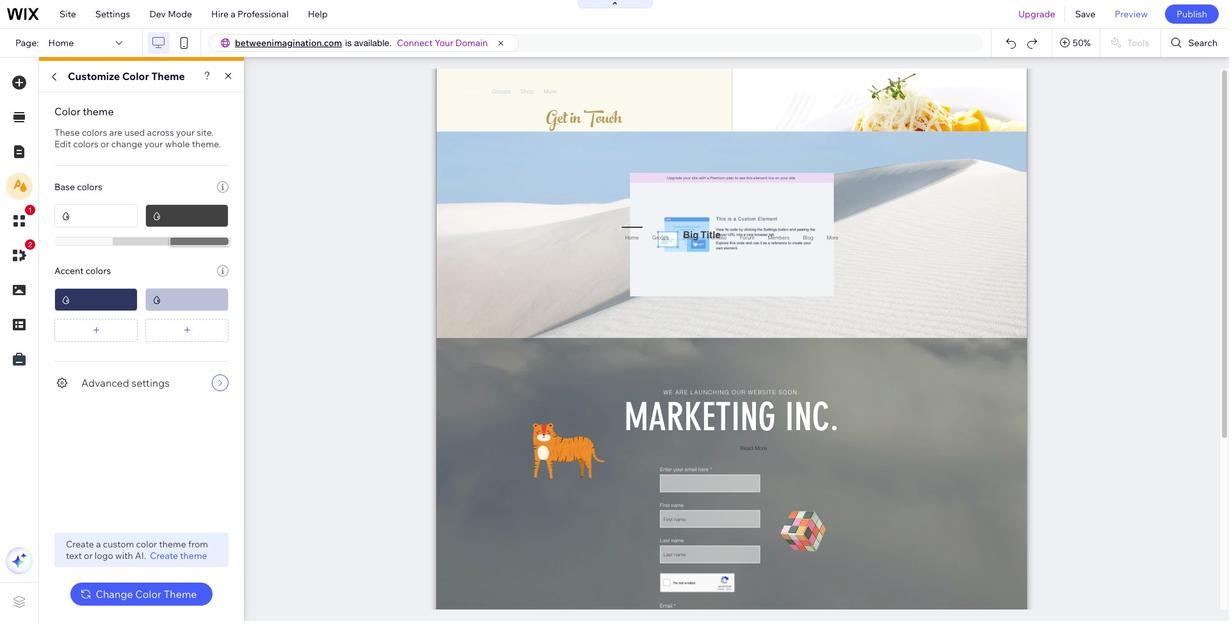 Task type: vqa. For each thing, say whether or not it's contained in the screenshot.
50%
yes



Task type: describe. For each thing, give the bounding box(es) containing it.
theme inside create a custom color theme from text or logo with ai.
[[159, 539, 186, 550]]

change color theme button
[[71, 583, 212, 606]]

theme.
[[192, 138, 221, 150]]

publish button
[[1166, 4, 1219, 24]]

preview button
[[1106, 0, 1158, 28]]

hire a professional
[[211, 8, 289, 20]]

connect
[[397, 37, 433, 49]]

customize
[[68, 70, 120, 83]]

or inside create a custom color theme from text or logo with ai.
[[84, 550, 93, 562]]

ai.
[[135, 550, 146, 562]]

50% button
[[1053, 29, 1100, 57]]

2 button
[[6, 240, 35, 269]]

settings
[[132, 377, 170, 389]]

whole
[[165, 138, 190, 150]]

advanced settings
[[81, 377, 170, 389]]

1
[[28, 206, 32, 214]]

create theme button
[[150, 550, 207, 562]]

site.
[[197, 127, 214, 138]]

change
[[96, 588, 133, 601]]

or inside these colors are used across your site. edit colors or change your whole theme.
[[101, 138, 109, 150]]

theme for change color theme
[[164, 588, 197, 601]]

base
[[54, 181, 75, 193]]

from
[[188, 539, 208, 550]]

with
[[115, 550, 133, 562]]

professional
[[238, 8, 289, 20]]

search button
[[1162, 29, 1230, 57]]

save button
[[1066, 0, 1106, 28]]

your
[[435, 37, 454, 49]]

accent
[[54, 265, 84, 277]]

colors for base
[[77, 181, 102, 193]]

color for customize
[[122, 70, 149, 83]]

these
[[54, 127, 80, 138]]

settings
[[95, 8, 130, 20]]

change color theme
[[96, 588, 197, 601]]

dev
[[150, 8, 166, 20]]

1 horizontal spatial your
[[176, 127, 195, 138]]

create a custom color theme from text or logo with ai.
[[66, 539, 208, 562]]

1 vertical spatial color
[[54, 105, 81, 118]]

create for create theme
[[150, 550, 178, 562]]

edit
[[54, 138, 71, 150]]

a for professional
[[231, 8, 236, 20]]

home
[[48, 37, 74, 49]]

50%
[[1073, 37, 1091, 49]]

are
[[109, 127, 123, 138]]

1 button
[[6, 205, 35, 234]]



Task type: locate. For each thing, give the bounding box(es) containing it.
advanced
[[81, 377, 129, 389]]

text
[[66, 550, 82, 562]]

your
[[176, 127, 195, 138], [144, 138, 163, 150]]

dev mode
[[150, 8, 192, 20]]

colors right accent
[[86, 265, 111, 277]]

colors right edit
[[73, 138, 99, 150]]

a for custom
[[96, 539, 101, 550]]

theme for customize color theme
[[151, 70, 185, 83]]

color
[[122, 70, 149, 83], [54, 105, 81, 118], [135, 588, 161, 601]]

color theme
[[54, 105, 114, 118]]

theme left from
[[159, 539, 186, 550]]

or right text
[[84, 550, 93, 562]]

custom
[[103, 539, 134, 550]]

a
[[231, 8, 236, 20], [96, 539, 101, 550]]

betweenimagination.com
[[235, 37, 342, 49]]

a inside create a custom color theme from text or logo with ai.
[[96, 539, 101, 550]]

create for create a custom color theme from text or logo with ai.
[[66, 539, 94, 550]]

or
[[101, 138, 109, 150], [84, 550, 93, 562]]

domain
[[456, 37, 488, 49]]

2 vertical spatial color
[[135, 588, 161, 601]]

upgrade
[[1019, 8, 1056, 20]]

used
[[125, 127, 145, 138]]

color right the change
[[135, 588, 161, 601]]

color right customize
[[122, 70, 149, 83]]

colors for accent
[[86, 265, 111, 277]]

theme up across at the top left of page
[[151, 70, 185, 83]]

mode
[[168, 8, 192, 20]]

color
[[136, 539, 157, 550]]

theme inside button
[[164, 588, 197, 601]]

is available. connect your domain
[[345, 37, 488, 49]]

help
[[308, 8, 328, 20]]

available.
[[354, 38, 392, 48]]

theme
[[83, 105, 114, 118], [159, 539, 186, 550], [180, 550, 207, 562]]

color up 'these'
[[54, 105, 81, 118]]

1 horizontal spatial create
[[150, 550, 178, 562]]

accent colors
[[54, 265, 111, 277]]

customize color theme
[[68, 70, 185, 83]]

across
[[147, 127, 174, 138]]

change
[[111, 138, 142, 150]]

a right hire
[[231, 8, 236, 20]]

your left site.
[[176, 127, 195, 138]]

these colors are used across your site. edit colors or change your whole theme.
[[54, 127, 221, 150]]

your left whole
[[144, 138, 163, 150]]

theme right the color
[[180, 550, 207, 562]]

1 horizontal spatial or
[[101, 138, 109, 150]]

0 horizontal spatial or
[[84, 550, 93, 562]]

color for change
[[135, 588, 161, 601]]

colors left "are" at the top of page
[[82, 127, 107, 138]]

tools
[[1128, 37, 1150, 49]]

colors for these
[[82, 127, 107, 138]]

0 horizontal spatial create
[[66, 539, 94, 550]]

theme down create theme
[[164, 588, 197, 601]]

search
[[1189, 37, 1218, 49]]

hire
[[211, 8, 229, 20]]

1 horizontal spatial a
[[231, 8, 236, 20]]

base colors
[[54, 181, 102, 193]]

0 vertical spatial a
[[231, 8, 236, 20]]

or left change
[[101, 138, 109, 150]]

0 horizontal spatial a
[[96, 539, 101, 550]]

0 vertical spatial or
[[101, 138, 109, 150]]

1 vertical spatial or
[[84, 550, 93, 562]]

create right ai.
[[150, 550, 178, 562]]

1 vertical spatial a
[[96, 539, 101, 550]]

tools button
[[1101, 29, 1161, 57]]

theme
[[151, 70, 185, 83], [164, 588, 197, 601]]

theme up "are" at the top of page
[[83, 105, 114, 118]]

theme for color
[[83, 105, 114, 118]]

preview
[[1115, 8, 1148, 20]]

logo
[[95, 550, 113, 562]]

colors
[[82, 127, 107, 138], [73, 138, 99, 150], [77, 181, 102, 193], [86, 265, 111, 277]]

site
[[60, 8, 76, 20]]

theme for create
[[180, 550, 207, 562]]

save
[[1076, 8, 1096, 20]]

2
[[28, 241, 32, 248]]

publish
[[1177, 8, 1208, 20]]

is
[[345, 38, 352, 48]]

create inside create a custom color theme from text or logo with ai.
[[66, 539, 94, 550]]

create
[[66, 539, 94, 550], [150, 550, 178, 562]]

create left logo
[[66, 539, 94, 550]]

1 vertical spatial theme
[[164, 588, 197, 601]]

a left custom
[[96, 539, 101, 550]]

color inside button
[[135, 588, 161, 601]]

0 vertical spatial theme
[[151, 70, 185, 83]]

0 horizontal spatial your
[[144, 138, 163, 150]]

0 vertical spatial color
[[122, 70, 149, 83]]

create theme
[[150, 550, 207, 562]]

colors right base on the top left
[[77, 181, 102, 193]]



